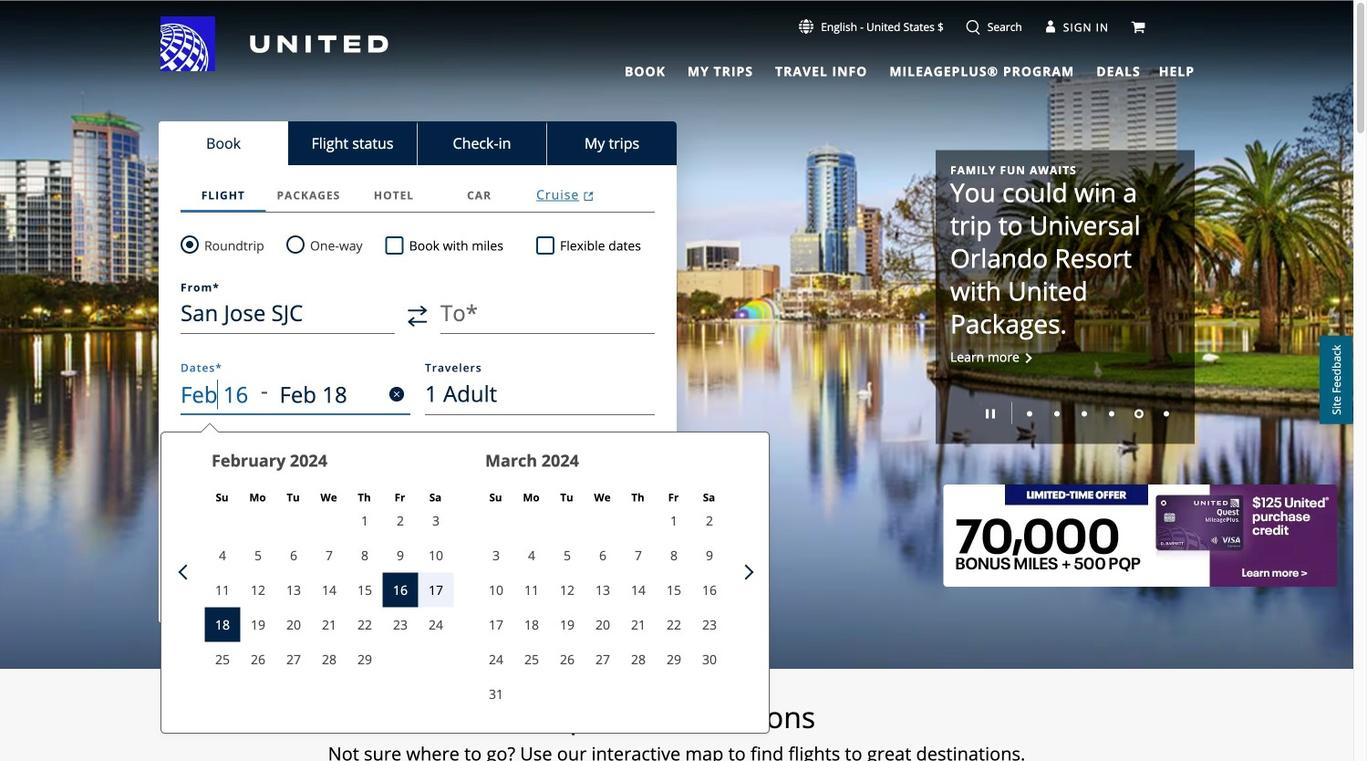 Task type: vqa. For each thing, say whether or not it's contained in the screenshot.
Economy element
no



Task type: locate. For each thing, give the bounding box(es) containing it.
slide 2 of 6 image
[[1055, 362, 1060, 367]]

move backward to switch to the previous month. image
[[178, 564, 194, 580]]

navigation
[[0, 16, 1354, 82]]

tab list
[[614, 55, 1145, 82], [159, 121, 677, 165], [181, 178, 655, 213]]

reverse origin and destination image
[[408, 305, 428, 327]]

main content
[[0, 1, 1354, 761]]

currently in english united states	$ enter to change image
[[800, 19, 814, 34]]

slide 5 of 6 image
[[1137, 362, 1143, 367]]

carousel buttons element
[[951, 346, 1181, 380]]

2 vertical spatial tab list
[[181, 178, 655, 213]]

slide 6 of 6 image
[[1163, 360, 1172, 369]]

calendar application
[[172, 433, 1288, 733]]

slide 4 of 6 image
[[1110, 362, 1115, 367]]

Return text field
[[280, 373, 364, 415]]

pause image
[[986, 360, 996, 369]]



Task type: describe. For each thing, give the bounding box(es) containing it.
not sure where to go? use our interactive map to find flights to great destinations. element
[[54, 743, 1300, 761]]

slide 1 of 6 image
[[1028, 362, 1033, 367]]

To* text field
[[441, 292, 655, 334]]

united logo link to homepage image
[[161, 16, 389, 71]]

move forward to switch to the next month. image
[[739, 564, 754, 580]]

explore destinations element
[[54, 699, 1300, 736]]

enter your departing city, airport name, or airport code. element
[[181, 282, 220, 293]]

slide 3 of 6 image
[[1082, 362, 1088, 367]]

view cart, click to view list of recently searched saved trips. image
[[1132, 20, 1146, 34]]

clear dates image
[[390, 387, 404, 402]]

1 vertical spatial tab list
[[159, 121, 677, 165]]

0 vertical spatial tab list
[[614, 55, 1145, 82]]

Depart text field
[[181, 373, 261, 415]]

From* text field
[[181, 292, 395, 334]]



